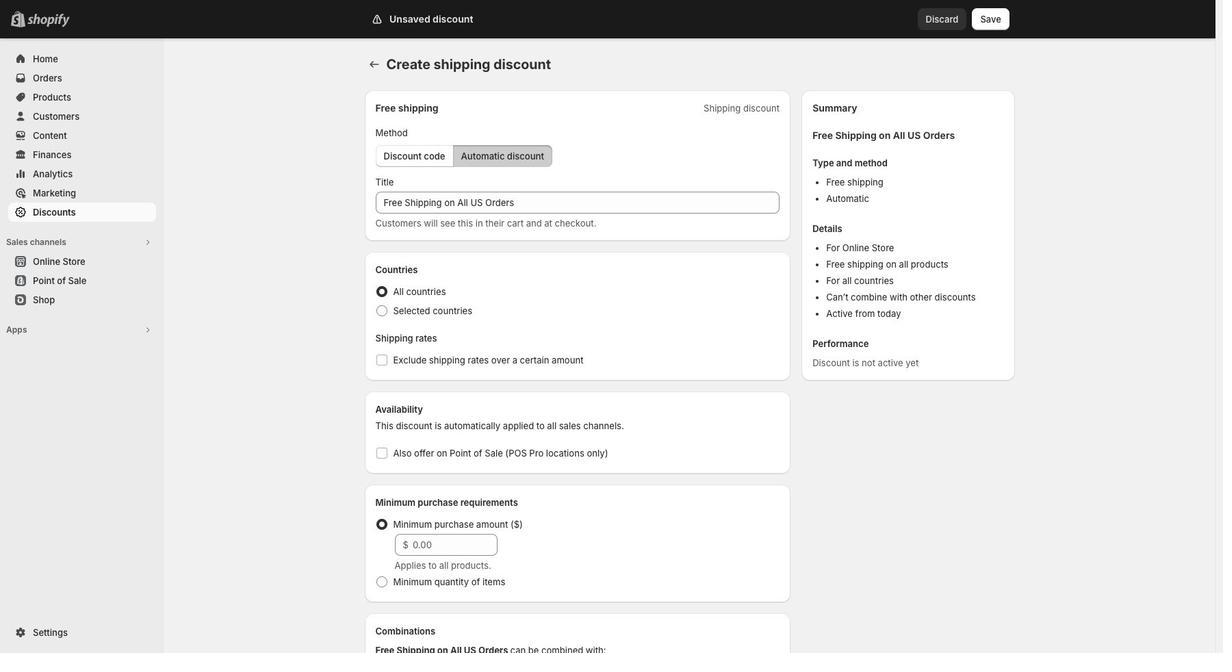 Task type: vqa. For each thing, say whether or not it's contained in the screenshot.
text box
yes



Task type: describe. For each thing, give the bounding box(es) containing it.
shopify image
[[27, 14, 70, 27]]



Task type: locate. For each thing, give the bounding box(es) containing it.
None text field
[[375, 192, 780, 214]]

0.00 text field
[[413, 534, 497, 556]]



